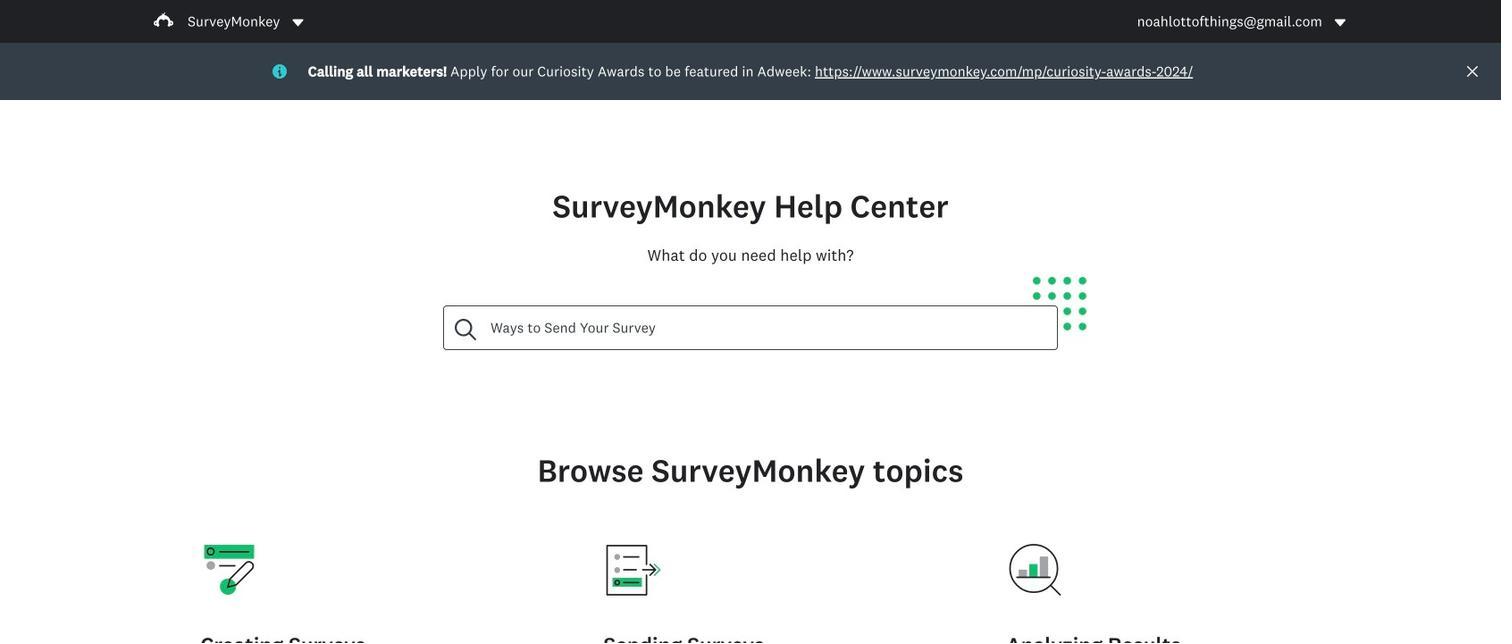 Task type: locate. For each thing, give the bounding box(es) containing it.
info icon image
[[272, 64, 287, 79]]

0 horizontal spatial open image
[[293, 19, 304, 26]]

alert
[[0, 43, 1502, 100]]

open image
[[291, 16, 305, 30], [1336, 19, 1346, 26]]

1 horizontal spatial open image
[[1336, 19, 1346, 26]]

open image
[[1334, 16, 1348, 30], [293, 19, 304, 26]]

open image inside image
[[1336, 19, 1346, 26]]

search image
[[455, 319, 477, 341]]

1 horizontal spatial open image
[[1334, 16, 1348, 30]]

close image
[[1466, 64, 1480, 79]]



Task type: vqa. For each thing, say whether or not it's contained in the screenshot.
Alert
yes



Task type: describe. For each thing, give the bounding box(es) containing it.
close image
[[1468, 66, 1479, 77]]

search image
[[455, 319, 476, 341]]

0 horizontal spatial open image
[[291, 16, 305, 30]]

Search text field
[[477, 307, 1058, 350]]



